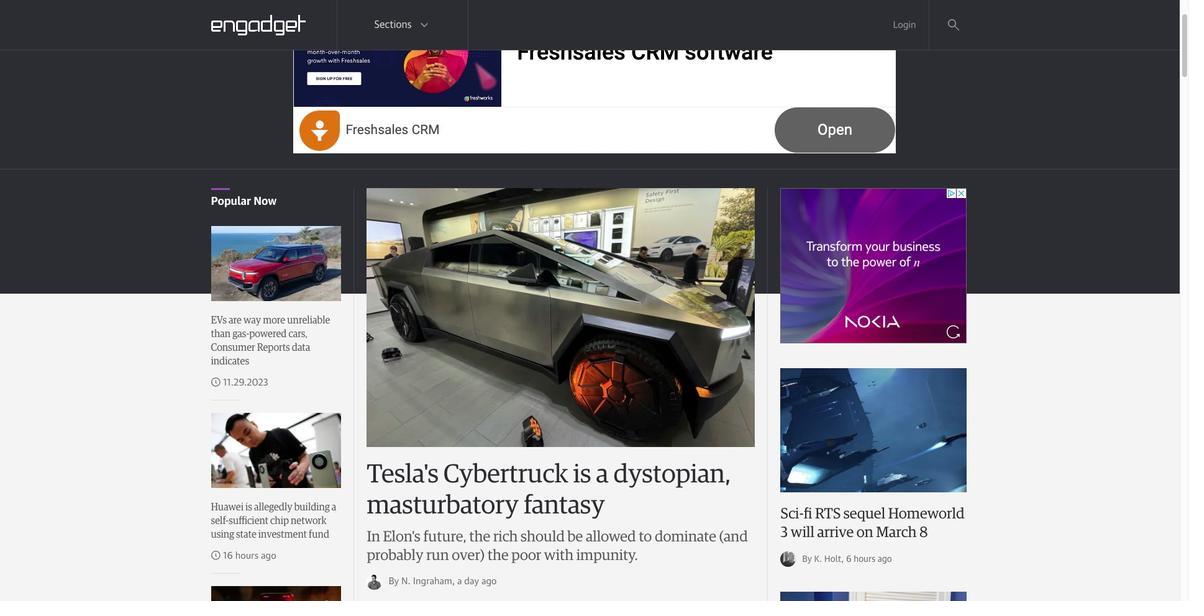 Task type: locate. For each thing, give the bounding box(es) containing it.
hours right '6'
[[854, 555, 876, 564]]

sci-fi rts sequel homeworld 3 will arrive on march 8 link
[[781, 507, 965, 541]]

1 horizontal spatial by
[[802, 555, 812, 564]]

0 horizontal spatial hours
[[235, 552, 259, 561]]

, left the day
[[452, 577, 455, 587]]

the down 'rich'
[[488, 549, 509, 564]]

masturbatory
[[367, 493, 519, 519]]

by
[[802, 555, 812, 564], [389, 577, 399, 587]]

8
[[920, 526, 928, 541]]

0 horizontal spatial by
[[389, 577, 399, 587]]

poor
[[512, 549, 541, 564]]

chip
[[270, 516, 289, 526]]

allowed
[[586, 530, 636, 545]]

bethesda, md - november 25: view of the tesla cybertruck on display during its soft launch on thanksgiving weekend at montgomery mall in bethesda, maryland on november 25, 2023. credit: mpi34/mediapunch /ipx image
[[367, 188, 755, 447]]

1 horizontal spatial hours
[[854, 555, 876, 564]]

by left n.
[[389, 577, 399, 587]]

data
[[292, 343, 310, 353]]

a right 'building'
[[332, 503, 336, 513]]

engadget us image
[[211, 15, 305, 35]]

a left the day
[[457, 577, 462, 587]]

0 vertical spatial by
[[802, 555, 812, 564]]

advertisement region
[[293, 0, 896, 153], [781, 188, 967, 344]]

homeworld
[[888, 507, 965, 522]]

by left the k.
[[802, 555, 812, 564]]

with
[[544, 549, 574, 564]]

,
[[842, 555, 844, 564], [452, 577, 455, 587]]

2 horizontal spatial a
[[596, 462, 609, 488]]

popular now
[[211, 196, 277, 208]]

2 vertical spatial a
[[457, 577, 462, 587]]

ingraham
[[413, 577, 452, 587]]

a
[[596, 462, 609, 488], [332, 503, 336, 513], [457, 577, 462, 587]]

tesla's cybertruck is a dystopian, masturbatory fantasy
[[367, 462, 731, 519]]

allegedly
[[254, 503, 292, 513]]

ago for by n. ingraham , a day ago
[[482, 577, 497, 587]]

fantasy
[[524, 493, 605, 519]]

is inside tesla's cybertruck is a dystopian, masturbatory fantasy
[[573, 462, 591, 488]]

a man checks huawei's mate 60 series smartphones displayed at a huawei store in shanghai, china september 8, 2023. image
[[211, 413, 341, 488]]

1 horizontal spatial ,
[[842, 555, 844, 564]]

over)
[[452, 549, 485, 564]]

is up fantasy
[[573, 462, 591, 488]]

using
[[211, 530, 234, 540]]

the
[[469, 530, 490, 545], [488, 549, 509, 564]]

are
[[229, 316, 242, 326]]

login link
[[893, 21, 916, 30]]

a for by n. ingraham , a day ago
[[457, 577, 462, 587]]

1 vertical spatial ,
[[452, 577, 455, 587]]

building
[[294, 503, 330, 513]]

, left '6'
[[842, 555, 844, 564]]

fi
[[804, 507, 812, 522]]

an image of two laptops on a table. image
[[781, 592, 967, 601]]

tesla's cybertruck is a dystopian, masturbatory fantasy link
[[367, 462, 731, 519]]

a inside huawei is allegedly building a self-sufficient chip network using state investment fund
[[332, 503, 336, 513]]

1 vertical spatial by
[[389, 577, 399, 587]]

by k. holt , 6 hours ago
[[802, 555, 892, 564]]

0 vertical spatial ,
[[842, 555, 844, 564]]

, for k. holt
[[842, 555, 844, 564]]

0 horizontal spatial is
[[245, 503, 252, 513]]

to
[[639, 530, 652, 545]]

a for huawei is allegedly building a self-sufficient chip network using state investment fund
[[332, 503, 336, 513]]

1 horizontal spatial a
[[457, 577, 462, 587]]

ago right the day
[[482, 577, 497, 587]]

impunity.
[[576, 549, 638, 564]]

sections button
[[336, 0, 468, 50]]

huawei is allegedly building a self-sufficient chip network using state investment fund
[[211, 503, 336, 540]]

sci-fi rts sequel homeworld 3 will arrive on march 8
[[781, 507, 965, 541]]

ago down investment
[[261, 552, 276, 561]]

1 horizontal spatial is
[[573, 462, 591, 488]]

the up over)
[[469, 530, 490, 545]]

2 horizontal spatial ago
[[878, 555, 892, 564]]

ago down march
[[878, 555, 892, 564]]

march
[[876, 526, 917, 541]]

by n. ingraham , a day ago
[[389, 577, 497, 587]]

future,
[[423, 530, 467, 545]]

evs are way more unreliable than gas-powered cars, consumer reports data indicates
[[211, 316, 330, 367]]

1 horizontal spatial ago
[[482, 577, 497, 587]]

0 vertical spatial a
[[596, 462, 609, 488]]

indicates
[[211, 357, 249, 367]]

investment
[[258, 530, 307, 540]]

0 horizontal spatial ago
[[261, 552, 276, 561]]

16 hours ago
[[221, 552, 276, 561]]

0 horizontal spatial a
[[332, 503, 336, 513]]

is
[[573, 462, 591, 488], [245, 503, 252, 513]]

dominate
[[655, 530, 716, 545]]

is up sufficient
[[245, 503, 252, 513]]

will
[[791, 526, 815, 541]]

probably
[[367, 549, 424, 564]]

gas-
[[232, 329, 249, 339]]

login
[[893, 21, 916, 30]]

0 horizontal spatial ,
[[452, 577, 455, 587]]

1 vertical spatial a
[[332, 503, 336, 513]]

photo of a hand holding the iphone 15 pro max in a dark indoor environment. blurred background with various lights behind. image
[[211, 587, 341, 601]]

16
[[223, 552, 233, 561]]

hours right 16
[[235, 552, 259, 561]]

popular
[[211, 196, 251, 208]]

should
[[521, 530, 565, 545]]

dystopian,
[[614, 462, 731, 488]]

1 vertical spatial advertisement region
[[781, 188, 967, 344]]

than
[[211, 329, 231, 339]]

6
[[846, 555, 852, 564]]

hours
[[235, 552, 259, 561], [854, 555, 876, 564]]

network
[[291, 516, 327, 526]]

in elon's future, the rich should be allowed to dominate (and probably run over) the poor with impunity.
[[367, 530, 748, 564]]

a up fantasy
[[596, 462, 609, 488]]

1 vertical spatial is
[[245, 503, 252, 513]]

ago
[[261, 552, 276, 561], [878, 555, 892, 564], [482, 577, 497, 587]]

0 vertical spatial is
[[573, 462, 591, 488]]



Task type: describe. For each thing, give the bounding box(es) containing it.
sequel
[[844, 507, 886, 522]]

now
[[254, 196, 277, 208]]

nathan ingraham image
[[367, 575, 382, 590]]

1 vertical spatial the
[[488, 549, 509, 564]]

powered
[[249, 329, 287, 339]]

more
[[263, 316, 285, 326]]

k.
[[814, 555, 822, 564]]

sections
[[374, 20, 412, 30]]

elon's
[[383, 530, 421, 545]]

photo of the rivian r1s electric suv (red) sitting by a beach with rocky shores. image
[[211, 226, 341, 301]]

in
[[367, 530, 380, 545]]

n.
[[401, 577, 411, 587]]

evs
[[211, 316, 227, 326]]

search image
[[948, 19, 960, 31]]

self-
[[211, 516, 229, 526]]

be
[[568, 530, 583, 545]]

sci-
[[781, 507, 804, 522]]

day
[[464, 577, 479, 587]]

on
[[857, 526, 873, 541]]

by for by n. ingraham , a day ago
[[389, 577, 399, 587]]

rts
[[815, 507, 841, 522]]

sufficient
[[229, 516, 268, 526]]

by for by k. holt , 6 hours ago
[[802, 555, 812, 564]]

holt
[[824, 555, 842, 564]]

tesla's
[[367, 462, 439, 488]]

0 vertical spatial advertisement region
[[293, 0, 896, 153]]

several spaceships fly against a deep blue background. image
[[781, 368, 967, 493]]

run
[[426, 549, 449, 564]]

11.29.2023
[[221, 378, 268, 388]]

kris holt image
[[781, 552, 796, 567]]

ago for by k. holt , 6 hours ago
[[878, 555, 892, 564]]

cybertruck
[[444, 462, 568, 488]]

a inside tesla's cybertruck is a dystopian, masturbatory fantasy
[[596, 462, 609, 488]]

reports
[[257, 343, 290, 353]]

arrive
[[817, 526, 854, 541]]

, for n. ingraham
[[452, 577, 455, 587]]

0 vertical spatial the
[[469, 530, 490, 545]]

huawei
[[211, 503, 244, 513]]

consumer
[[211, 343, 255, 353]]

state
[[236, 530, 256, 540]]

(and
[[719, 530, 748, 545]]

3
[[781, 526, 788, 541]]

fund
[[309, 530, 329, 540]]

way
[[244, 316, 261, 326]]

rich
[[493, 530, 518, 545]]

is inside huawei is allegedly building a self-sufficient chip network using state investment fund
[[245, 503, 252, 513]]

cars,
[[289, 329, 308, 339]]

unreliable
[[287, 316, 330, 326]]



Task type: vqa. For each thing, say whether or not it's contained in the screenshot.
CONSUMER
yes



